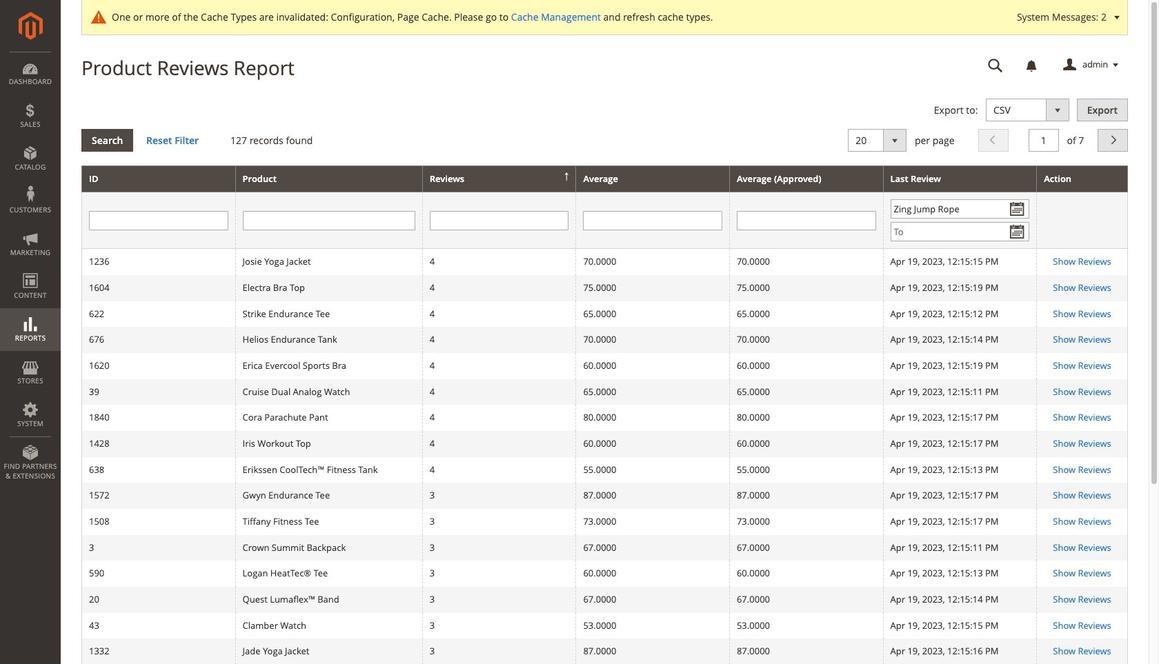 Task type: locate. For each thing, give the bounding box(es) containing it.
None text field
[[978, 53, 1013, 77], [1029, 129, 1059, 152], [89, 211, 228, 230], [243, 211, 415, 230], [583, 211, 722, 230], [737, 211, 876, 230], [978, 53, 1013, 77], [1029, 129, 1059, 152], [89, 211, 228, 230], [243, 211, 415, 230], [583, 211, 722, 230], [737, 211, 876, 230]]

menu bar
[[0, 52, 61, 488]]

None text field
[[430, 211, 569, 230]]



Task type: vqa. For each thing, say whether or not it's contained in the screenshot.
tab list
no



Task type: describe. For each thing, give the bounding box(es) containing it.
From text field
[[890, 200, 1029, 219]]

To text field
[[890, 222, 1029, 242]]

magento admin panel image
[[18, 12, 42, 40]]



